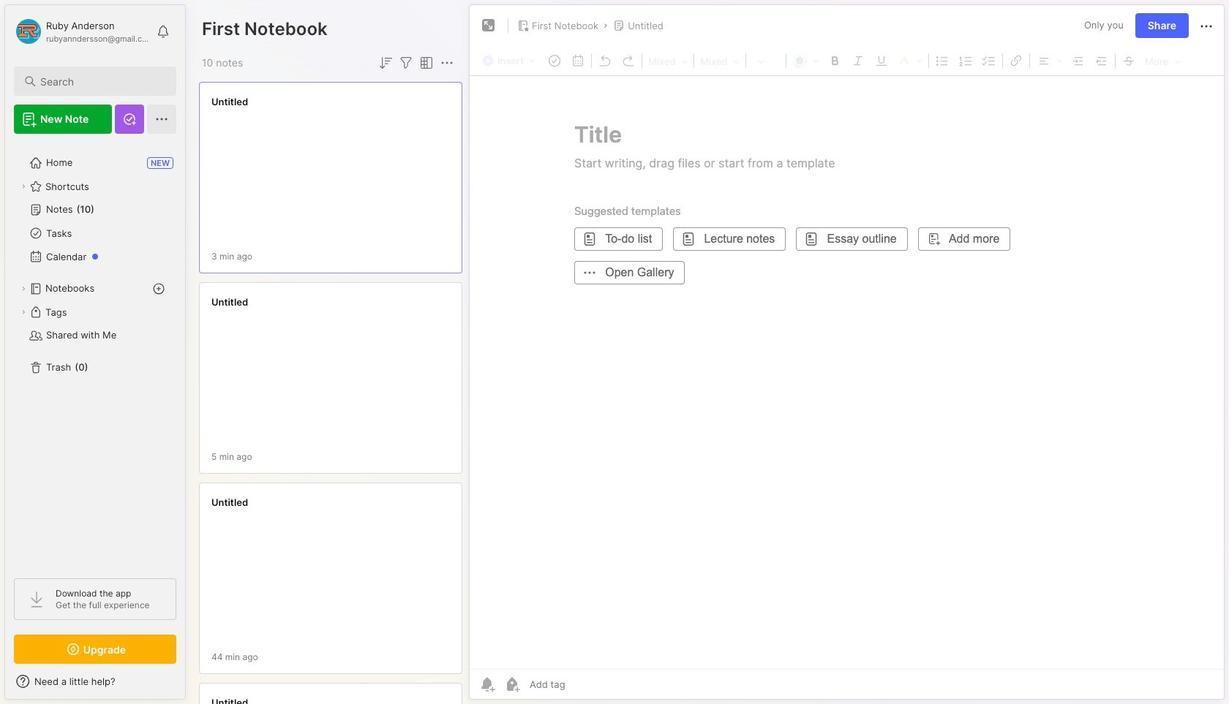 Task type: locate. For each thing, give the bounding box(es) containing it.
Font family field
[[696, 51, 745, 70]]

expand tags image
[[19, 308, 28, 317]]

note window element
[[469, 4, 1225, 704]]

1 vertical spatial more actions field
[[438, 54, 456, 72]]

Search text field
[[40, 75, 163, 89]]

0 horizontal spatial more actions field
[[438, 54, 456, 72]]

Add filters field
[[397, 54, 415, 72]]

More actions field
[[1198, 16, 1216, 35], [438, 54, 456, 72]]

add tag image
[[504, 676, 521, 694]]

expand note image
[[480, 17, 498, 34]]

0 horizontal spatial more actions image
[[438, 54, 456, 72]]

Alignment field
[[1032, 51, 1067, 70]]

more actions image
[[1198, 17, 1216, 35], [438, 54, 456, 72]]

None search field
[[40, 72, 163, 90]]

View options field
[[415, 54, 436, 72]]

Sort options field
[[377, 54, 395, 72]]

0 vertical spatial more actions field
[[1198, 16, 1216, 35]]

Highlight field
[[894, 51, 928, 70]]

highlight image
[[894, 51, 928, 70]]

1 horizontal spatial more actions image
[[1198, 17, 1216, 35]]

click to collapse image
[[185, 678, 196, 695]]

Add tag field
[[529, 679, 639, 692]]

font color image
[[788, 51, 824, 70]]

More field
[[1141, 51, 1185, 70]]

more image
[[1141, 51, 1185, 70]]

add filters image
[[397, 54, 415, 72]]

heading level image
[[644, 51, 693, 70]]

add a reminder image
[[479, 676, 496, 694]]

tree
[[5, 143, 185, 566]]

Note Editor text field
[[470, 75, 1225, 670]]



Task type: vqa. For each thing, say whether or not it's contained in the screenshot.
Font size image
yes



Task type: describe. For each thing, give the bounding box(es) containing it.
none search field inside main element
[[40, 72, 163, 90]]

font size image
[[748, 51, 785, 70]]

Insert field
[[479, 51, 543, 70]]

Account field
[[14, 17, 149, 46]]

tree inside main element
[[5, 143, 185, 566]]

1 vertical spatial more actions image
[[438, 54, 456, 72]]

insert image
[[479, 51, 543, 70]]

Font color field
[[788, 51, 824, 70]]

Heading level field
[[644, 51, 693, 70]]

expand notebooks image
[[19, 285, 28, 294]]

alignment image
[[1032, 51, 1067, 70]]

WHAT'S NEW field
[[5, 671, 185, 694]]

1 horizontal spatial more actions field
[[1198, 16, 1216, 35]]

Font size field
[[748, 51, 785, 70]]

main element
[[0, 0, 190, 705]]

font family image
[[696, 51, 745, 70]]

0 vertical spatial more actions image
[[1198, 17, 1216, 35]]



